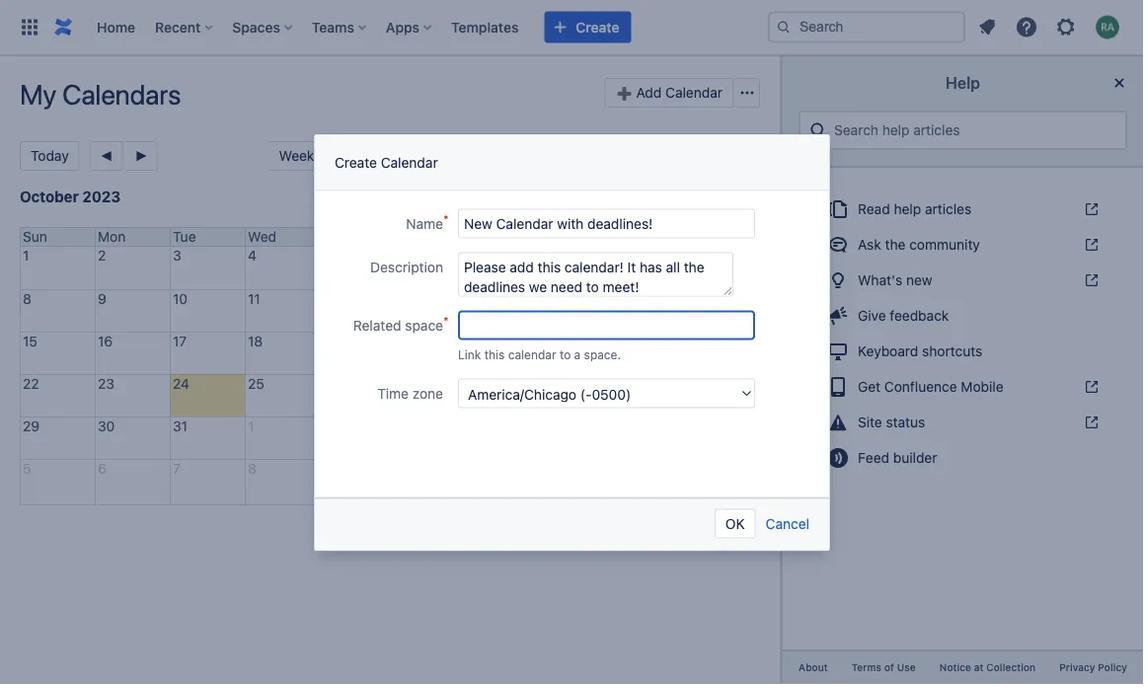 Task type: vqa. For each thing, say whether or not it's contained in the screenshot.
Twitter,
no



Task type: describe. For each thing, give the bounding box(es) containing it.
notice
[[940, 662, 971, 673]]

week button
[[269, 141, 325, 171]]

related space
[[353, 317, 443, 333]]

shortcuts
[[922, 343, 983, 359]]

feedback icon image
[[826, 304, 850, 328]]

3
[[173, 247, 181, 264]]

today
[[31, 148, 69, 164]]

8
[[23, 291, 31, 307]]

calendar
[[508, 348, 556, 362]]

this
[[484, 348, 505, 362]]

tue
[[173, 229, 196, 245]]

read help articles
[[858, 201, 972, 217]]

community
[[909, 236, 980, 253]]

16
[[98, 333, 113, 349]]

28
[[473, 376, 490, 392]]

apps
[[386, 19, 420, 35]]

any
[[656, 157, 678, 174]]

policy
[[1098, 662, 1127, 673]]

shortcut icon image for articles
[[1080, 201, 1100, 217]]

give feedback button
[[814, 300, 1112, 332]]

banner containing home
[[0, 0, 1143, 55]]

created
[[643, 138, 691, 154]]

1
[[23, 247, 29, 264]]

◄ button
[[90, 141, 123, 171]]

read help articles link
[[814, 193, 1112, 225]]

31
[[173, 418, 188, 434]]

description
[[370, 259, 443, 275]]

get confluence mobile link
[[814, 371, 1112, 403]]

site
[[858, 414, 882, 430]]

calendars
[[62, 78, 181, 111]]

october 2023
[[20, 188, 121, 205]]

help
[[946, 74, 980, 92]]

Description text field
[[458, 252, 733, 297]]

time
[[377, 385, 409, 401]]

you
[[565, 138, 588, 154]]

search image
[[776, 19, 792, 35]]

10
[[173, 291, 188, 307]]

ask the community
[[858, 236, 980, 253]]

Search field
[[768, 11, 965, 43]]

add calendar image
[[616, 85, 631, 101]]

warning icon image
[[826, 411, 850, 434]]

link
[[458, 348, 481, 362]]

29
[[23, 418, 40, 434]]

keyboard shortcuts button
[[814, 336, 1112, 367]]

Related space text field
[[458, 310, 755, 340]]

screen icon image
[[826, 340, 850, 363]]

required image
[[443, 315, 459, 331]]

close image
[[1108, 71, 1131, 95]]

list button
[[327, 141, 371, 171]]

20
[[398, 333, 415, 349]]

lightbulb icon image
[[826, 268, 850, 292]]

15
[[23, 333, 37, 349]]

time zone
[[377, 385, 443, 401]]

11
[[248, 291, 260, 307]]

feed
[[858, 450, 889, 466]]

wed
[[248, 229, 276, 245]]

27
[[398, 376, 414, 392]]

6
[[398, 247, 406, 264]]

signal icon image
[[826, 446, 850, 470]]

►
[[135, 148, 148, 163]]

home link
[[91, 11, 141, 43]]

timeline
[[383, 148, 436, 164]]

mon
[[98, 229, 126, 245]]

comment icon image
[[826, 233, 850, 257]]

shortcut icon image inside what's new link
[[1080, 272, 1100, 288]]

18
[[248, 333, 263, 349]]

my calendars
[[20, 78, 181, 111]]

a
[[574, 348, 581, 362]]

create
[[335, 154, 377, 170]]

builder
[[893, 450, 937, 466]]

haven't
[[592, 138, 639, 154]]

privacy policy
[[1059, 662, 1127, 673]]

site status link
[[814, 407, 1112, 438]]

what's
[[858, 272, 902, 288]]

feedback
[[890, 307, 949, 324]]

shortcut icon image for mobile
[[1080, 379, 1100, 395]]

25
[[248, 376, 264, 392]]

shortcut icon image for community
[[1080, 237, 1100, 253]]

the
[[885, 236, 906, 253]]

Name text field
[[458, 209, 755, 238]]



Task type: locate. For each thing, give the bounding box(es) containing it.
0 vertical spatial calendar
[[665, 84, 723, 101]]

2 shortcut icon image from the top
[[1080, 237, 1100, 253]]

banner
[[0, 0, 1143, 55]]

articles
[[925, 201, 972, 217]]

0 horizontal spatial calendar
[[381, 154, 438, 170]]

1 vertical spatial to
[[560, 348, 571, 362]]

ask
[[858, 236, 881, 253]]

what's new link
[[814, 265, 1112, 296]]

1 horizontal spatial to
[[639, 157, 652, 174]]

today button
[[20, 141, 80, 171]]

documents icon image
[[826, 197, 850, 221]]

feed builder
[[858, 450, 937, 466]]

fri
[[398, 229, 414, 245]]

ok button
[[715, 509, 756, 539]]

zone
[[412, 385, 443, 401]]

calendar for add calendar
[[665, 84, 723, 101]]

17
[[173, 333, 187, 349]]

subscribed
[[565, 157, 636, 174]]

mobile
[[961, 379, 1004, 395]]

add
[[636, 84, 662, 101]]

spaces
[[232, 19, 280, 35]]

get confluence mobile
[[858, 379, 1004, 395]]

spaces button
[[226, 11, 300, 43]]

use
[[897, 662, 916, 673]]

give
[[858, 307, 886, 324]]

settings icon image
[[1054, 15, 1078, 39]]

notice at collection
[[940, 662, 1036, 673]]

about button
[[787, 659, 840, 676]]

what's new
[[858, 272, 932, 288]]

confluence image
[[51, 15, 75, 39], [51, 15, 75, 39]]

create calendar
[[335, 154, 438, 170]]

privacy policy link
[[1048, 659, 1139, 676]]

1 vertical spatial calendar
[[381, 154, 438, 170]]

you haven't created or subscribed to any calendars
[[565, 138, 744, 174]]

◄
[[99, 148, 113, 163]]

cancel
[[766, 515, 810, 532]]

shortcut icon image inside read help articles link
[[1080, 201, 1100, 217]]

keyboard
[[858, 343, 918, 359]]

apps button
[[380, 11, 439, 43]]

confluence
[[884, 379, 957, 395]]

link this calendar to a space.
[[458, 348, 621, 362]]

1 horizontal spatial calendar
[[665, 84, 723, 101]]

calendar for create calendar
[[381, 154, 438, 170]]

new
[[906, 272, 932, 288]]

thu
[[323, 229, 347, 245]]

to left the any
[[639, 157, 652, 174]]

1 shortcut icon image from the top
[[1080, 201, 1100, 217]]

or
[[695, 138, 708, 154]]

ok
[[725, 515, 745, 532]]

30
[[98, 418, 115, 434]]

shortcut icon image inside site status link
[[1080, 415, 1100, 430]]

calendar inside button
[[665, 84, 723, 101]]

22
[[23, 376, 39, 392]]

2023
[[82, 188, 121, 205]]

Search help articles field
[[828, 113, 1118, 148]]

terms
[[852, 662, 882, 673]]

at
[[974, 662, 984, 673]]

help
[[894, 201, 921, 217]]

my
[[20, 78, 56, 111]]

keyboard shortcuts
[[858, 343, 983, 359]]

global element
[[12, 0, 764, 55]]

to left a
[[560, 348, 571, 362]]

23
[[98, 376, 114, 392]]

to inside you haven't created or subscribed to any calendars
[[639, 157, 652, 174]]

5 shortcut icon image from the top
[[1080, 415, 1100, 430]]

space
[[405, 317, 443, 333]]

add calendar
[[636, 84, 723, 101]]

sun
[[23, 229, 47, 245]]

calendars
[[682, 157, 744, 174]]

calendar right add
[[665, 84, 723, 101]]

21
[[473, 333, 487, 349]]

shortcut icon image
[[1080, 201, 1100, 217], [1080, 237, 1100, 253], [1080, 272, 1100, 288], [1080, 379, 1100, 395], [1080, 415, 1100, 430]]

terms of use
[[852, 662, 916, 673]]

read
[[858, 201, 890, 217]]

space.
[[584, 348, 621, 362]]

cancel link
[[766, 509, 810, 539]]

notice at collection link
[[928, 659, 1048, 676]]

calendar
[[665, 84, 723, 101], [381, 154, 438, 170]]

site status
[[858, 414, 925, 430]]

feed builder button
[[814, 442, 1112, 474]]

ask the community link
[[814, 229, 1112, 261]]

home
[[97, 19, 135, 35]]

name
[[406, 215, 443, 231]]

shortcut icon image inside ask the community link
[[1080, 237, 1100, 253]]

week
[[279, 148, 314, 164]]

of
[[884, 662, 894, 673]]

14
[[473, 291, 488, 307]]

terms of use link
[[840, 659, 928, 676]]

templates
[[451, 19, 519, 35]]

19
[[323, 333, 338, 349]]

4 shortcut icon image from the top
[[1080, 379, 1100, 395]]

mobile icon image
[[826, 375, 850, 399]]

about
[[799, 662, 828, 673]]

7
[[473, 247, 481, 264]]

required image
[[443, 214, 459, 230]]

► button
[[125, 141, 157, 171]]

calendar right create at left top
[[381, 154, 438, 170]]

timeline button
[[373, 141, 447, 171]]

3 shortcut icon image from the top
[[1080, 272, 1100, 288]]

shortcut icon image inside get confluence mobile link
[[1080, 379, 1100, 395]]

0 horizontal spatial to
[[560, 348, 571, 362]]

0 vertical spatial to
[[639, 157, 652, 174]]

status
[[886, 414, 925, 430]]



